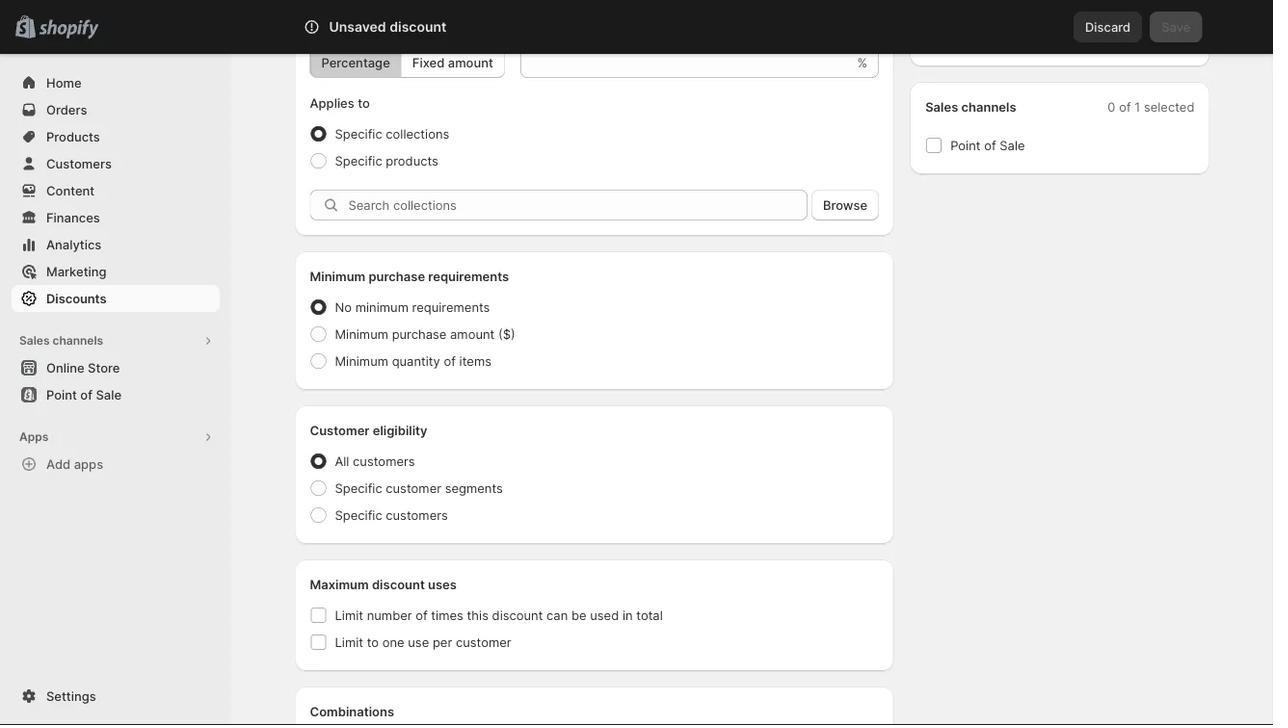 Task type: locate. For each thing, give the bounding box(es) containing it.
amount
[[448, 55, 493, 70], [450, 327, 495, 342]]

unsaved
[[329, 19, 386, 35]]

0 vertical spatial purchase
[[369, 269, 425, 284]]

limit for limit number of times this discount can be used in total
[[335, 608, 363, 623]]

limit left one
[[335, 635, 363, 650]]

discount for unsaved
[[390, 19, 447, 35]]

customers down customer eligibility
[[353, 454, 415, 469]]

value
[[310, 22, 344, 37]]

sales channels down is
[[925, 99, 1016, 114]]

percentage button
[[310, 47, 402, 78]]

search
[[388, 19, 430, 34]]

to right applies on the top of page
[[358, 95, 370, 110]]

selected
[[1144, 99, 1195, 114]]

marketing link
[[12, 258, 220, 285]]

0
[[1108, 99, 1116, 114]]

limit down the maximum
[[335, 608, 363, 623]]

1 vertical spatial minimum
[[335, 327, 388, 342]]

minimum
[[310, 269, 365, 284], [335, 327, 388, 342], [335, 354, 388, 369]]

1 horizontal spatial point
[[950, 138, 981, 153]]

1 specific from the top
[[335, 126, 382, 141]]

sales channels
[[925, 99, 1016, 114], [19, 334, 103, 348]]

channels
[[961, 99, 1016, 114], [53, 334, 103, 348]]

amount up items
[[450, 327, 495, 342]]

point
[[950, 138, 981, 153], [46, 387, 77, 402]]

products
[[386, 153, 438, 168]]

add apps
[[46, 457, 103, 472]]

analytics
[[46, 237, 101, 252]]

fixed amount
[[412, 55, 493, 70]]

limit for limit to one use per customer
[[335, 635, 363, 650]]

0 vertical spatial requirements
[[428, 269, 509, 284]]

customer
[[386, 481, 441, 496], [456, 635, 511, 650]]

discount up the fixed
[[390, 19, 447, 35]]

use
[[408, 635, 429, 650]]

add apps button
[[12, 451, 220, 478]]

purchase
[[369, 269, 425, 284], [392, 327, 447, 342]]

sale
[[1000, 138, 1025, 153], [96, 387, 121, 402]]

0 vertical spatial discount
[[390, 19, 447, 35]]

1 vertical spatial point
[[46, 387, 77, 402]]

to for applies
[[358, 95, 370, 110]]

requirements
[[428, 269, 509, 284], [412, 300, 490, 315]]

sales
[[925, 99, 958, 114], [19, 334, 50, 348]]

2 limit from the top
[[335, 635, 363, 650]]

1 horizontal spatial sales
[[925, 99, 958, 114]]

channels inside button
[[53, 334, 103, 348]]

specific for specific customer segments
[[335, 481, 382, 496]]

0 horizontal spatial sale
[[96, 387, 121, 402]]

one
[[382, 635, 404, 650]]

discount up number
[[372, 577, 425, 592]]

customers
[[46, 156, 112, 171]]

1 vertical spatial sales channels
[[19, 334, 103, 348]]

to
[[358, 95, 370, 110], [367, 635, 379, 650]]

requirements up minimum purchase amount ($)
[[412, 300, 490, 315]]

1 vertical spatial customers
[[386, 508, 448, 523]]

of inside button
[[80, 387, 92, 402]]

sales channels inside button
[[19, 334, 103, 348]]

1 vertical spatial sale
[[96, 387, 121, 402]]

2 specific from the top
[[335, 153, 382, 168]]

applies
[[310, 95, 354, 110]]

quantity
[[392, 354, 440, 369]]

combinations
[[310, 705, 394, 719]]

specific
[[335, 126, 382, 141], [335, 153, 382, 168], [335, 481, 382, 496], [335, 508, 382, 523]]

to left one
[[367, 635, 379, 650]]

2 vertical spatial minimum
[[335, 354, 388, 369]]

sales up the online
[[19, 334, 50, 348]]

0 horizontal spatial point
[[46, 387, 77, 402]]

0 horizontal spatial customer
[[386, 481, 441, 496]]

0 horizontal spatial channels
[[53, 334, 103, 348]]

1 vertical spatial limit
[[335, 635, 363, 650]]

1 vertical spatial to
[[367, 635, 379, 650]]

customers link
[[12, 150, 220, 177]]

save button
[[1150, 12, 1202, 42]]

discount left can
[[492, 608, 543, 623]]

unsaved discount
[[329, 19, 447, 35]]

purchase for requirements
[[369, 269, 425, 284]]

channels up the online store
[[53, 334, 103, 348]]

discount is not active yet
[[925, 34, 1075, 49]]

1 horizontal spatial channels
[[961, 99, 1016, 114]]

0 vertical spatial limit
[[335, 608, 363, 623]]

is
[[981, 34, 991, 49]]

3 specific from the top
[[335, 481, 382, 496]]

1 horizontal spatial sale
[[1000, 138, 1025, 153]]

channels down is
[[961, 99, 1016, 114]]

point of sale link
[[12, 382, 220, 409]]

1 vertical spatial channels
[[53, 334, 103, 348]]

minimum for minimum purchase amount ($)
[[335, 327, 388, 342]]

1 vertical spatial sales
[[19, 334, 50, 348]]

customer up specific customers
[[386, 481, 441, 496]]

sales channels up the online
[[19, 334, 103, 348]]

no
[[335, 300, 352, 315]]

yet
[[1056, 34, 1075, 49]]

0 vertical spatial customers
[[353, 454, 415, 469]]

items
[[459, 354, 492, 369]]

1
[[1135, 99, 1140, 114]]

0 vertical spatial minimum
[[310, 269, 365, 284]]

0 vertical spatial sales
[[925, 99, 958, 114]]

0 horizontal spatial sales
[[19, 334, 50, 348]]

1 horizontal spatial point of sale
[[950, 138, 1025, 153]]

apps
[[19, 430, 48, 444]]

0 horizontal spatial sales channels
[[19, 334, 103, 348]]

0 horizontal spatial point of sale
[[46, 387, 121, 402]]

1 vertical spatial point of sale
[[46, 387, 121, 402]]

home link
[[12, 69, 220, 96]]

customers down specific customer segments
[[386, 508, 448, 523]]

1 vertical spatial customer
[[456, 635, 511, 650]]

specific for specific collections
[[335, 126, 382, 141]]

save
[[1162, 19, 1191, 34]]

1 vertical spatial discount
[[372, 577, 425, 592]]

1 vertical spatial purchase
[[392, 327, 447, 342]]

minimum left quantity
[[335, 354, 388, 369]]

1 limit from the top
[[335, 608, 363, 623]]

not
[[994, 34, 1013, 49]]

products
[[46, 129, 100, 144]]

sale inside button
[[96, 387, 121, 402]]

0 vertical spatial to
[[358, 95, 370, 110]]

4 specific from the top
[[335, 508, 382, 523]]

discount
[[390, 19, 447, 35], [372, 577, 425, 592], [492, 608, 543, 623]]

customers for all customers
[[353, 454, 415, 469]]

no minimum requirements
[[335, 300, 490, 315]]

requirements up no minimum requirements
[[428, 269, 509, 284]]

0 vertical spatial channels
[[961, 99, 1016, 114]]

customers
[[353, 454, 415, 469], [386, 508, 448, 523]]

customer down this
[[456, 635, 511, 650]]

1 horizontal spatial sales channels
[[925, 99, 1016, 114]]

point of sale button
[[0, 382, 231, 409]]

0 vertical spatial point
[[950, 138, 981, 153]]

1 vertical spatial requirements
[[412, 300, 490, 315]]

purchase up the minimum
[[369, 269, 425, 284]]

discard button
[[1074, 12, 1142, 42]]

discounts link
[[12, 285, 220, 312]]

sales down "discount"
[[925, 99, 958, 114]]

fixed
[[412, 55, 445, 70]]

online store link
[[12, 355, 220, 382]]

to for limit
[[367, 635, 379, 650]]

0 vertical spatial amount
[[448, 55, 493, 70]]

minimum down "no" at the top left
[[335, 327, 388, 342]]

specific for specific customers
[[335, 508, 382, 523]]

amount right the fixed
[[448, 55, 493, 70]]

finances
[[46, 210, 100, 225]]

can
[[547, 608, 568, 623]]

minimum up "no" at the top left
[[310, 269, 365, 284]]

purchase up quantity
[[392, 327, 447, 342]]



Task type: describe. For each thing, give the bounding box(es) containing it.
online store button
[[0, 355, 231, 382]]

Search collections text field
[[348, 190, 808, 221]]

settings
[[46, 689, 96, 704]]

uses
[[428, 577, 457, 592]]

1 horizontal spatial customer
[[456, 635, 511, 650]]

home
[[46, 75, 82, 90]]

shopify image
[[39, 20, 99, 39]]

number
[[367, 608, 412, 623]]

discard
[[1085, 19, 1131, 34]]

orders link
[[12, 96, 220, 123]]

customers for specific customers
[[386, 508, 448, 523]]

minimum purchase requirements
[[310, 269, 509, 284]]

add
[[46, 457, 71, 472]]

analytics link
[[12, 231, 220, 258]]

total
[[636, 608, 663, 623]]

specific products
[[335, 153, 438, 168]]

amount inside button
[[448, 55, 493, 70]]

minimum for minimum quantity of items
[[335, 354, 388, 369]]

0 of 1 selected
[[1108, 99, 1195, 114]]

minimum purchase amount ($)
[[335, 327, 515, 342]]

active
[[1017, 34, 1053, 49]]

segments
[[445, 481, 503, 496]]

maximum discount uses
[[310, 577, 457, 592]]

fixed amount button
[[401, 47, 505, 78]]

online store
[[46, 360, 120, 375]]

requirements for minimum purchase requirements
[[428, 269, 509, 284]]

discounts
[[46, 291, 106, 306]]

1 vertical spatial amount
[[450, 327, 495, 342]]

minimum quantity of items
[[335, 354, 492, 369]]

collections
[[386, 126, 449, 141]]

customer
[[310, 423, 370, 438]]

marketing
[[46, 264, 107, 279]]

discount
[[925, 34, 978, 49]]

be
[[571, 608, 587, 623]]

finances link
[[12, 204, 220, 231]]

purchase for amount
[[392, 327, 447, 342]]

customer eligibility
[[310, 423, 427, 438]]

browse
[[823, 198, 868, 213]]

%
[[857, 55, 868, 70]]

times
[[431, 608, 463, 623]]

applies to
[[310, 95, 370, 110]]

specific customer segments
[[335, 481, 503, 496]]

store
[[88, 360, 120, 375]]

online
[[46, 360, 84, 375]]

per
[[433, 635, 452, 650]]

specific collections
[[335, 126, 449, 141]]

($)
[[498, 327, 515, 342]]

specific for specific products
[[335, 153, 382, 168]]

browse button
[[811, 190, 879, 221]]

all customers
[[335, 454, 415, 469]]

apps
[[74, 457, 103, 472]]

minimum
[[355, 300, 409, 315]]

requirements for no minimum requirements
[[412, 300, 490, 315]]

content
[[46, 183, 95, 198]]

used
[[590, 608, 619, 623]]

this
[[467, 608, 489, 623]]

2 vertical spatial discount
[[492, 608, 543, 623]]

percentage
[[321, 55, 390, 70]]

discount for maximum
[[372, 577, 425, 592]]

apps button
[[12, 424, 220, 451]]

content link
[[12, 177, 220, 204]]

all
[[335, 454, 349, 469]]

0 vertical spatial point of sale
[[950, 138, 1025, 153]]

0 vertical spatial sale
[[1000, 138, 1025, 153]]

0 vertical spatial sales channels
[[925, 99, 1016, 114]]

point inside point of sale link
[[46, 387, 77, 402]]

limit number of times this discount can be used in total
[[335, 608, 663, 623]]

limit to one use per customer
[[335, 635, 511, 650]]

maximum
[[310, 577, 369, 592]]

eligibility
[[373, 423, 427, 438]]

orders
[[46, 102, 87, 117]]

settings link
[[12, 683, 220, 710]]

sales inside sales channels button
[[19, 334, 50, 348]]

search button
[[357, 12, 916, 42]]

specific customers
[[335, 508, 448, 523]]

in
[[622, 608, 633, 623]]

minimum for minimum purchase requirements
[[310, 269, 365, 284]]

products link
[[12, 123, 220, 150]]

0 vertical spatial customer
[[386, 481, 441, 496]]

% text field
[[520, 47, 854, 78]]

point of sale inside button
[[46, 387, 121, 402]]

sales channels button
[[12, 328, 220, 355]]



Task type: vqa. For each thing, say whether or not it's contained in the screenshot.
YYYY-MM-DD Text Box
no



